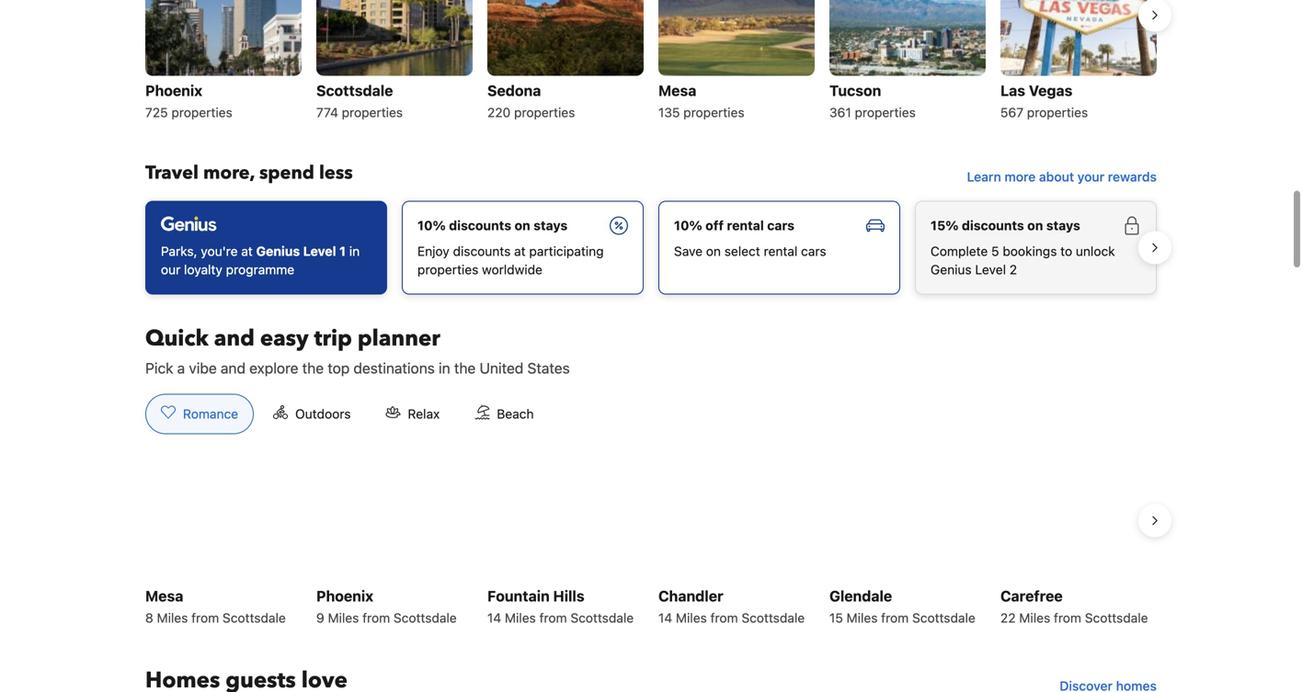 Task type: locate. For each thing, give the bounding box(es) containing it.
14 down chandler
[[659, 611, 673, 626]]

easy
[[260, 324, 309, 354]]

mesa for mesa 135 properties
[[659, 82, 697, 99]]

region
[[131, 0, 1172, 131], [131, 194, 1172, 302], [131, 449, 1172, 637]]

5
[[992, 244, 1000, 259]]

4 miles from the left
[[676, 611, 707, 626]]

on right save
[[707, 244, 721, 259]]

properties down the sedona
[[514, 105, 575, 120]]

stays up to
[[1047, 218, 1081, 233]]

1 vertical spatial region
[[131, 194, 1172, 302]]

travel more, spend less
[[145, 160, 353, 186]]

scottsdale inside mesa 8 miles from scottsdale
[[223, 611, 286, 626]]

miles inside glendale 15 miles from scottsdale
[[847, 611, 878, 626]]

10% for 10% off rental cars
[[674, 218, 703, 233]]

1 the from the left
[[302, 360, 324, 377]]

stays for 15% discounts on stays
[[1047, 218, 1081, 233]]

1 14 from the left
[[488, 611, 502, 626]]

0 horizontal spatial on
[[515, 218, 531, 233]]

in inside quick and easy trip planner pick a vibe and explore the top destinations in the united states
[[439, 360, 451, 377]]

miles for carefree
[[1020, 611, 1051, 626]]

rental right select
[[764, 244, 798, 259]]

destinations
[[354, 360, 435, 377]]

rental up select
[[727, 218, 764, 233]]

properties down the vegas
[[1028, 105, 1089, 120]]

scottsdale for glendale
[[913, 611, 976, 626]]

parks, you're at genius level 1
[[161, 244, 346, 259]]

complete 5 bookings to unlock genius level 2
[[931, 244, 1116, 277]]

phoenix for phoenix 9 miles from scottsdale
[[317, 588, 374, 605]]

and up vibe
[[214, 324, 255, 354]]

1 horizontal spatial mesa
[[659, 82, 697, 99]]

0 horizontal spatial at
[[241, 244, 253, 259]]

miles down carefree
[[1020, 611, 1051, 626]]

10% up save
[[674, 218, 703, 233]]

properties inside sedona 220 properties
[[514, 105, 575, 120]]

from right 9
[[363, 611, 390, 626]]

miles for phoenix
[[328, 611, 359, 626]]

1 vertical spatial level
[[976, 262, 1007, 277]]

0 horizontal spatial stays
[[534, 218, 568, 233]]

0 horizontal spatial 14
[[488, 611, 502, 626]]

725
[[145, 105, 168, 120]]

outdoors button
[[258, 394, 367, 435]]

10% discounts on stays
[[418, 218, 568, 233]]

more,
[[203, 160, 255, 186]]

mesa for mesa 8 miles from scottsdale
[[145, 588, 183, 605]]

and right vibe
[[221, 360, 246, 377]]

properties inside enjoy discounts at participating properties worldwide
[[418, 262, 479, 277]]

carefree
[[1001, 588, 1063, 605]]

miles for glendale
[[847, 611, 878, 626]]

4 from from the left
[[711, 611, 739, 626]]

phoenix for phoenix 725 properties
[[145, 82, 203, 99]]

in up relax
[[439, 360, 451, 377]]

from right 8
[[192, 611, 219, 626]]

romance
[[183, 407, 238, 422]]

miles down fountain
[[505, 611, 536, 626]]

from inside glendale 15 miles from scottsdale
[[882, 611, 909, 626]]

loyalty
[[184, 262, 223, 277]]

properties for mesa
[[684, 105, 745, 120]]

from inside mesa 8 miles from scottsdale
[[192, 611, 219, 626]]

on
[[515, 218, 531, 233], [1028, 218, 1044, 233], [707, 244, 721, 259]]

5 miles from the left
[[847, 611, 878, 626]]

1 from from the left
[[192, 611, 219, 626]]

las
[[1001, 82, 1026, 99]]

0 horizontal spatial in
[[350, 244, 360, 259]]

0 horizontal spatial 10%
[[418, 218, 446, 233]]

stays up "participating"
[[534, 218, 568, 233]]

2 vertical spatial region
[[131, 449, 1172, 637]]

scottsdale for carefree
[[1086, 611, 1149, 626]]

outdoors
[[295, 407, 351, 422]]

tab list containing romance
[[131, 394, 565, 436]]

at up the 'programme'
[[241, 244, 253, 259]]

1 horizontal spatial at
[[514, 244, 526, 259]]

14 down fountain
[[488, 611, 502, 626]]

unlock
[[1077, 244, 1116, 259]]

10% up enjoy
[[418, 218, 446, 233]]

vibe
[[189, 360, 217, 377]]

top
[[328, 360, 350, 377]]

planner
[[358, 324, 441, 354]]

scottsdale inside phoenix 9 miles from scottsdale
[[394, 611, 457, 626]]

in right 1
[[350, 244, 360, 259]]

0 vertical spatial region
[[131, 0, 1172, 131]]

0 horizontal spatial level
[[303, 244, 336, 259]]

less
[[319, 160, 353, 186]]

miles right 8
[[157, 611, 188, 626]]

1 horizontal spatial stays
[[1047, 218, 1081, 233]]

about
[[1040, 169, 1075, 184]]

from down chandler
[[711, 611, 739, 626]]

learn more about your rewards link
[[960, 160, 1165, 194]]

1 horizontal spatial on
[[707, 244, 721, 259]]

10% for 10% discounts on stays
[[418, 218, 446, 233]]

10% off rental cars
[[674, 218, 795, 233]]

2 10% from the left
[[674, 218, 703, 233]]

on up enjoy discounts at participating properties worldwide
[[515, 218, 531, 233]]

blue genius logo image
[[161, 217, 217, 231], [161, 217, 217, 231]]

1 horizontal spatial phoenix
[[317, 588, 374, 605]]

15% discounts on stays
[[931, 218, 1081, 233]]

from for carefree
[[1054, 611, 1082, 626]]

vegas
[[1030, 82, 1073, 99]]

relax button
[[370, 394, 456, 435]]

trip
[[314, 324, 352, 354]]

from down glendale
[[882, 611, 909, 626]]

level inside complete 5 bookings to unlock genius level 2
[[976, 262, 1007, 277]]

from down carefree
[[1054, 611, 1082, 626]]

mesa inside mesa 135 properties
[[659, 82, 697, 99]]

quick and easy trip planner pick a vibe and explore the top destinations in the united states
[[145, 324, 570, 377]]

discounts
[[449, 218, 512, 233], [962, 218, 1025, 233], [453, 244, 511, 259]]

properties right 774 at the top
[[342, 105, 403, 120]]

1 vertical spatial genius
[[931, 262, 972, 277]]

discounts for 5
[[962, 218, 1025, 233]]

on for bookings
[[1028, 218, 1044, 233]]

tab list
[[131, 394, 565, 436]]

1 horizontal spatial the
[[454, 360, 476, 377]]

scottsdale inside carefree 22 miles from scottsdale
[[1086, 611, 1149, 626]]

1 horizontal spatial cars
[[802, 244, 827, 259]]

3 miles from the left
[[505, 611, 536, 626]]

phoenix up 9
[[317, 588, 374, 605]]

miles
[[157, 611, 188, 626], [328, 611, 359, 626], [505, 611, 536, 626], [676, 611, 707, 626], [847, 611, 878, 626], [1020, 611, 1051, 626]]

6 from from the left
[[1054, 611, 1082, 626]]

1 vertical spatial cars
[[802, 244, 827, 259]]

the left united
[[454, 360, 476, 377]]

6 miles from the left
[[1020, 611, 1051, 626]]

1 horizontal spatial 14
[[659, 611, 673, 626]]

phoenix inside phoenix 9 miles from scottsdale
[[317, 588, 374, 605]]

properties
[[172, 105, 233, 120], [342, 105, 403, 120], [514, 105, 575, 120], [684, 105, 745, 120], [855, 105, 916, 120], [1028, 105, 1089, 120], [418, 262, 479, 277]]

0 vertical spatial and
[[214, 324, 255, 354]]

bookings
[[1003, 244, 1058, 259]]

phoenix inside phoenix 725 properties
[[145, 82, 203, 99]]

1 horizontal spatial level
[[976, 262, 1007, 277]]

you're
[[201, 244, 238, 259]]

hills
[[554, 588, 585, 605]]

properties down enjoy
[[418, 262, 479, 277]]

2 from from the left
[[363, 611, 390, 626]]

properties inside scottsdale 774 properties
[[342, 105, 403, 120]]

level left 1
[[303, 244, 336, 259]]

genius inside complete 5 bookings to unlock genius level 2
[[931, 262, 972, 277]]

14
[[488, 611, 502, 626], [659, 611, 673, 626]]

from inside 'chandler 14 miles from scottsdale'
[[711, 611, 739, 626]]

0 horizontal spatial phoenix
[[145, 82, 203, 99]]

miles inside phoenix 9 miles from scottsdale
[[328, 611, 359, 626]]

mesa inside mesa 8 miles from scottsdale
[[145, 588, 183, 605]]

tucson 361 properties
[[830, 82, 916, 120]]

discounts down "10% discounts on stays"
[[453, 244, 511, 259]]

level down '5'
[[976, 262, 1007, 277]]

and
[[214, 324, 255, 354], [221, 360, 246, 377]]

properties inside mesa 135 properties
[[684, 105, 745, 120]]

explore
[[250, 360, 299, 377]]

parks,
[[161, 244, 197, 259]]

0 vertical spatial phoenix
[[145, 82, 203, 99]]

1 10% from the left
[[418, 218, 446, 233]]

miles right 9
[[328, 611, 359, 626]]

scottsdale inside glendale 15 miles from scottsdale
[[913, 611, 976, 626]]

at inside enjoy discounts at participating properties worldwide
[[514, 244, 526, 259]]

2 14 from the left
[[659, 611, 673, 626]]

1 region from the top
[[131, 0, 1172, 131]]

135
[[659, 105, 680, 120]]

1 vertical spatial phoenix
[[317, 588, 374, 605]]

5 from from the left
[[882, 611, 909, 626]]

the
[[302, 360, 324, 377], [454, 360, 476, 377]]

the left top
[[302, 360, 324, 377]]

774
[[317, 105, 339, 120]]

participating
[[529, 244, 604, 259]]

phoenix
[[145, 82, 203, 99], [317, 588, 374, 605]]

0 vertical spatial mesa
[[659, 82, 697, 99]]

0 vertical spatial level
[[303, 244, 336, 259]]

phoenix 9 miles from scottsdale
[[317, 588, 457, 626]]

states
[[528, 360, 570, 377]]

2 stays from the left
[[1047, 218, 1081, 233]]

fountain hills 14 miles from scottsdale
[[488, 588, 634, 626]]

cars
[[768, 218, 795, 233], [802, 244, 827, 259]]

properties for sedona
[[514, 105, 575, 120]]

select
[[725, 244, 761, 259]]

mesa up 8
[[145, 588, 183, 605]]

cars up the save on select rental cars at the top
[[768, 218, 795, 233]]

in our loyalty programme
[[161, 244, 360, 277]]

scottsdale inside 'chandler 14 miles from scottsdale'
[[742, 611, 805, 626]]

15
[[830, 611, 844, 626]]

2 miles from the left
[[328, 611, 359, 626]]

properties right 725
[[172, 105, 233, 120]]

2 horizontal spatial on
[[1028, 218, 1044, 233]]

0 horizontal spatial mesa
[[145, 588, 183, 605]]

from down hills
[[540, 611, 567, 626]]

0 vertical spatial in
[[350, 244, 360, 259]]

mesa
[[659, 82, 697, 99], [145, 588, 183, 605]]

on up "bookings"
[[1028, 218, 1044, 233]]

region containing phoenix
[[131, 0, 1172, 131]]

miles inside carefree 22 miles from scottsdale
[[1020, 611, 1051, 626]]

discounts up '5'
[[962, 218, 1025, 233]]

3 region from the top
[[131, 449, 1172, 637]]

to
[[1061, 244, 1073, 259]]

1 horizontal spatial genius
[[931, 262, 972, 277]]

genius down complete
[[931, 262, 972, 277]]

properties right the 135
[[684, 105, 745, 120]]

1 vertical spatial in
[[439, 360, 451, 377]]

220
[[488, 105, 511, 120]]

genius
[[256, 244, 300, 259], [931, 262, 972, 277]]

miles down chandler
[[676, 611, 707, 626]]

scottsdale for mesa
[[223, 611, 286, 626]]

properties inside phoenix 725 properties
[[172, 105, 233, 120]]

at up worldwide at the top left
[[514, 244, 526, 259]]

properties down tucson
[[855, 105, 916, 120]]

discounts up enjoy discounts at participating properties worldwide
[[449, 218, 512, 233]]

1 stays from the left
[[534, 218, 568, 233]]

enjoy
[[418, 244, 450, 259]]

stays for 10% discounts on stays
[[534, 218, 568, 233]]

from inside phoenix 9 miles from scottsdale
[[363, 611, 390, 626]]

miles inside mesa 8 miles from scottsdale
[[157, 611, 188, 626]]

1 horizontal spatial in
[[439, 360, 451, 377]]

1 vertical spatial mesa
[[145, 588, 183, 605]]

from inside carefree 22 miles from scottsdale
[[1054, 611, 1082, 626]]

scottsdale for phoenix
[[394, 611, 457, 626]]

in
[[350, 244, 360, 259], [439, 360, 451, 377]]

0 vertical spatial cars
[[768, 218, 795, 233]]

2 region from the top
[[131, 194, 1172, 302]]

1 horizontal spatial 10%
[[674, 218, 703, 233]]

properties for scottsdale
[[342, 105, 403, 120]]

at
[[241, 244, 253, 259], [514, 244, 526, 259]]

miles down glendale
[[847, 611, 878, 626]]

1 at from the left
[[241, 244, 253, 259]]

genius up the 'programme'
[[256, 244, 300, 259]]

cars right select
[[802, 244, 827, 259]]

0 horizontal spatial genius
[[256, 244, 300, 259]]

0 horizontal spatial cars
[[768, 218, 795, 233]]

rental
[[727, 218, 764, 233], [764, 244, 798, 259]]

save
[[674, 244, 703, 259]]

3 from from the left
[[540, 611, 567, 626]]

from for mesa
[[192, 611, 219, 626]]

mesa up the 135
[[659, 82, 697, 99]]

phoenix up 725
[[145, 82, 203, 99]]

miles inside 'chandler 14 miles from scottsdale'
[[676, 611, 707, 626]]

1 miles from the left
[[157, 611, 188, 626]]

carefree 22 miles from scottsdale
[[1001, 588, 1149, 626]]

properties inside tucson 361 properties
[[855, 105, 916, 120]]

2 at from the left
[[514, 244, 526, 259]]

0 horizontal spatial the
[[302, 360, 324, 377]]



Task type: vqa. For each thing, say whether or not it's contained in the screenshot.
many
no



Task type: describe. For each thing, give the bounding box(es) containing it.
discounts for discounts
[[449, 218, 512, 233]]

programme
[[226, 262, 295, 277]]

beach
[[497, 407, 534, 422]]

sedona
[[488, 82, 541, 99]]

worldwide
[[482, 262, 543, 277]]

scottsdale inside fountain hills 14 miles from scottsdale
[[571, 611, 634, 626]]

pick
[[145, 360, 173, 377]]

1
[[340, 244, 346, 259]]

quick
[[145, 324, 209, 354]]

scottsdale for chandler
[[742, 611, 805, 626]]

more
[[1005, 169, 1036, 184]]

our
[[161, 262, 181, 277]]

miles for chandler
[[676, 611, 707, 626]]

chandler 14 miles from scottsdale
[[659, 588, 805, 626]]

miles inside fountain hills 14 miles from scottsdale
[[505, 611, 536, 626]]

discounts inside enjoy discounts at participating properties worldwide
[[453, 244, 511, 259]]

learn
[[968, 169, 1002, 184]]

in inside in our loyalty programme
[[350, 244, 360, 259]]

region containing 10% discounts on stays
[[131, 194, 1172, 302]]

region containing mesa
[[131, 449, 1172, 637]]

14 inside fountain hills 14 miles from scottsdale
[[488, 611, 502, 626]]

complete
[[931, 244, 989, 259]]

glendale 15 miles from scottsdale
[[830, 588, 976, 626]]

learn more about your rewards
[[968, 169, 1158, 184]]

9
[[317, 611, 325, 626]]

mesa 135 properties
[[659, 82, 745, 120]]

scottsdale inside scottsdale 774 properties
[[317, 82, 393, 99]]

save on select rental cars
[[674, 244, 827, 259]]

0 vertical spatial genius
[[256, 244, 300, 259]]

a
[[177, 360, 185, 377]]

1 vertical spatial rental
[[764, 244, 798, 259]]

your
[[1078, 169, 1105, 184]]

0 vertical spatial rental
[[727, 218, 764, 233]]

glendale
[[830, 588, 893, 605]]

relax
[[408, 407, 440, 422]]

chandler
[[659, 588, 724, 605]]

miles for mesa
[[157, 611, 188, 626]]

15%
[[931, 218, 959, 233]]

from for phoenix
[[363, 611, 390, 626]]

sedona 220 properties
[[488, 82, 575, 120]]

properties for phoenix
[[172, 105, 233, 120]]

from for glendale
[[882, 611, 909, 626]]

22
[[1001, 611, 1016, 626]]

14 inside 'chandler 14 miles from scottsdale'
[[659, 611, 673, 626]]

rewards
[[1109, 169, 1158, 184]]

from inside fountain hills 14 miles from scottsdale
[[540, 611, 567, 626]]

1 vertical spatial and
[[221, 360, 246, 377]]

at for discounts
[[514, 244, 526, 259]]

phoenix 725 properties
[[145, 82, 233, 120]]

properties inside las vegas 567 properties
[[1028, 105, 1089, 120]]

from for chandler
[[711, 611, 739, 626]]

2 the from the left
[[454, 360, 476, 377]]

off
[[706, 218, 724, 233]]

las vegas 567 properties
[[1001, 82, 1089, 120]]

scottsdale 774 properties
[[317, 82, 403, 120]]

united
[[480, 360, 524, 377]]

properties for tucson
[[855, 105, 916, 120]]

mesa 8 miles from scottsdale
[[145, 588, 286, 626]]

fountain
[[488, 588, 550, 605]]

beach button
[[459, 394, 550, 435]]

spend
[[259, 160, 315, 186]]

travel
[[145, 160, 199, 186]]

on for at
[[515, 218, 531, 233]]

enjoy discounts at participating properties worldwide
[[418, 244, 604, 277]]

romance button
[[145, 394, 254, 435]]

2
[[1010, 262, 1018, 277]]

8
[[145, 611, 153, 626]]

567
[[1001, 105, 1024, 120]]

tucson
[[830, 82, 882, 99]]

at for you're
[[241, 244, 253, 259]]

361
[[830, 105, 852, 120]]



